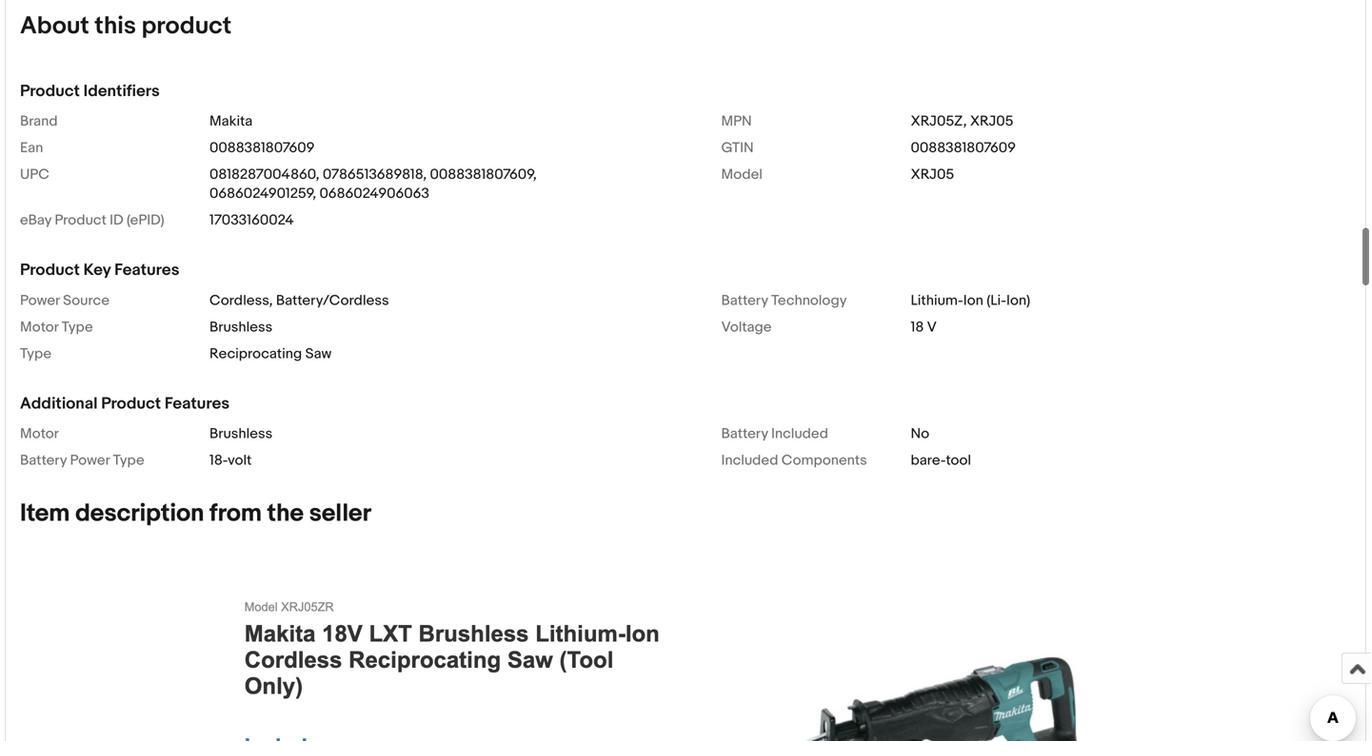 Task type: vqa. For each thing, say whether or not it's contained in the screenshot.


Task type: locate. For each thing, give the bounding box(es) containing it.
reciprocating
[[209, 346, 302, 363]]

1 horizontal spatial power
[[70, 452, 110, 470]]

17033160024
[[209, 212, 294, 229]]

0088381807609 down xrj05z, xrj05
[[911, 140, 1016, 157]]

1 vertical spatial power
[[70, 452, 110, 470]]

product left id
[[55, 212, 106, 229]]

battery power type
[[20, 452, 144, 470]]

0088381807609,
[[430, 166, 537, 183]]

ean
[[20, 140, 43, 157]]

0088381807609 for gtin
[[911, 140, 1016, 157]]

1 motor from the top
[[20, 319, 58, 336]]

1 vertical spatial brushless
[[209, 426, 273, 443]]

product
[[142, 11, 232, 41]]

product right additional in the bottom left of the page
[[101, 394, 161, 414]]

xrj05z, xrj05
[[911, 113, 1014, 130]]

2 horizontal spatial type
[[113, 452, 144, 470]]

1 0088381807609 from the left
[[209, 140, 315, 157]]

motor down power source
[[20, 319, 58, 336]]

0 vertical spatial power
[[20, 292, 60, 309]]

additional product features
[[20, 394, 230, 414]]

0 vertical spatial features
[[114, 261, 179, 281]]

lithium-ion (li-ion)
[[911, 292, 1030, 309]]

1 horizontal spatial xrj05
[[970, 113, 1014, 130]]

1 horizontal spatial type
[[61, 319, 93, 336]]

no
[[911, 426, 930, 443]]

brushless
[[209, 319, 273, 336], [209, 426, 273, 443]]

voltage
[[721, 319, 772, 336]]

type down source
[[61, 319, 93, 336]]

0 vertical spatial motor
[[20, 319, 58, 336]]

id
[[110, 212, 123, 229]]

power up motor type
[[20, 292, 60, 309]]

brushless down cordless,
[[209, 319, 273, 336]]

identifiers
[[83, 81, 160, 101]]

included down battery included
[[721, 452, 778, 470]]

type down motor type
[[20, 346, 51, 363]]

cordless, battery/cordless
[[209, 292, 389, 309]]

1 vertical spatial battery
[[721, 426, 768, 443]]

2 brushless from the top
[[209, 426, 273, 443]]

xrj05 down xrj05z, at right
[[911, 166, 954, 183]]

1 horizontal spatial 0088381807609
[[911, 140, 1016, 157]]

2 0088381807609 from the left
[[911, 140, 1016, 157]]

0 vertical spatial brushless
[[209, 319, 273, 336]]

18-volt
[[209, 452, 252, 470]]

ion)
[[1006, 292, 1030, 309]]

(epid)
[[127, 212, 164, 229]]

battery up item
[[20, 452, 67, 470]]

0818287004860,
[[209, 166, 319, 183]]

0 vertical spatial xrj05
[[970, 113, 1014, 130]]

features
[[114, 261, 179, 281], [165, 394, 230, 414]]

battery
[[721, 292, 768, 309], [721, 426, 768, 443], [20, 452, 67, 470]]

included up included components
[[771, 426, 828, 443]]

battery up included components
[[721, 426, 768, 443]]

xrj05 right xrj05z, at right
[[970, 113, 1014, 130]]

features right key at the top left of page
[[114, 261, 179, 281]]

type up description
[[113, 452, 144, 470]]

product
[[20, 81, 80, 101], [55, 212, 106, 229], [20, 261, 80, 281], [101, 394, 161, 414]]

lithium-
[[911, 292, 963, 309]]

this
[[95, 11, 136, 41]]

ion
[[963, 292, 984, 309]]

0088381807609
[[209, 140, 315, 157], [911, 140, 1016, 157]]

power
[[20, 292, 60, 309], [70, 452, 110, 470]]

features for product key features
[[114, 261, 179, 281]]

brushless for motor
[[209, 426, 273, 443]]

1 brushless from the top
[[209, 319, 273, 336]]

0 horizontal spatial power
[[20, 292, 60, 309]]

bare-
[[911, 452, 946, 470]]

saw
[[305, 346, 332, 363]]

features up 18-
[[165, 394, 230, 414]]

power down additional in the bottom left of the page
[[70, 452, 110, 470]]

0 horizontal spatial 0088381807609
[[209, 140, 315, 157]]

included
[[771, 426, 828, 443], [721, 452, 778, 470]]

motor down additional in the bottom left of the page
[[20, 426, 59, 443]]

battery for additional product features
[[721, 426, 768, 443]]

motor
[[20, 319, 58, 336], [20, 426, 59, 443]]

1 vertical spatial xrj05
[[911, 166, 954, 183]]

1 vertical spatial motor
[[20, 426, 59, 443]]

description
[[75, 500, 204, 529]]

(li-
[[987, 292, 1006, 309]]

cordless,
[[209, 292, 273, 309]]

brushless for motor type
[[209, 319, 273, 336]]

18
[[911, 319, 924, 336]]

makita
[[209, 113, 253, 130]]

0 vertical spatial battery
[[721, 292, 768, 309]]

xrj05z,
[[911, 113, 967, 130]]

product up power source
[[20, 261, 80, 281]]

1 vertical spatial features
[[165, 394, 230, 414]]

product key features
[[20, 261, 179, 281]]

18 v
[[911, 319, 937, 336]]

0 horizontal spatial type
[[20, 346, 51, 363]]

motor type
[[20, 319, 93, 336]]

xrj05
[[970, 113, 1014, 130], [911, 166, 954, 183]]

type
[[61, 319, 93, 336], [20, 346, 51, 363], [113, 452, 144, 470]]

brushless up volt
[[209, 426, 273, 443]]

0088381807609 up "0818287004860,"
[[209, 140, 315, 157]]

from
[[210, 500, 262, 529]]

battery up voltage
[[721, 292, 768, 309]]

2 motor from the top
[[20, 426, 59, 443]]

item
[[20, 500, 70, 529]]

v
[[927, 319, 937, 336]]



Task type: describe. For each thing, give the bounding box(es) containing it.
volt
[[228, 452, 252, 470]]

technology
[[771, 292, 847, 309]]

seller
[[309, 500, 371, 529]]

0818287004860, 0786513689818, 0088381807609, 0686024901259, 0686024906063
[[209, 166, 537, 203]]

source
[[63, 292, 110, 309]]

key
[[83, 261, 111, 281]]

ebay product id (epid)
[[20, 212, 164, 229]]

battery technology
[[721, 292, 847, 309]]

product up brand
[[20, 81, 80, 101]]

brand
[[20, 113, 58, 130]]

1 vertical spatial type
[[20, 346, 51, 363]]

gtin
[[721, 140, 754, 157]]

0686024901259,
[[209, 185, 316, 203]]

included components
[[721, 452, 867, 470]]

mpn
[[721, 113, 752, 130]]

reciprocating saw
[[209, 346, 332, 363]]

model
[[721, 166, 763, 183]]

additional
[[20, 394, 98, 414]]

motor for motor type
[[20, 319, 58, 336]]

0 vertical spatial type
[[61, 319, 93, 336]]

the
[[267, 500, 304, 529]]

battery included
[[721, 426, 828, 443]]

0088381807609 for ean
[[209, 140, 315, 157]]

battery/cordless
[[276, 292, 389, 309]]

upc
[[20, 166, 49, 183]]

about this product
[[20, 11, 232, 41]]

0686024906063
[[319, 185, 429, 203]]

0786513689818,
[[323, 166, 427, 183]]

2 vertical spatial type
[[113, 452, 144, 470]]

about
[[20, 11, 89, 41]]

features for additional product features
[[165, 394, 230, 414]]

18-
[[209, 452, 228, 470]]

power source
[[20, 292, 110, 309]]

1 vertical spatial included
[[721, 452, 778, 470]]

product identifiers
[[20, 81, 160, 101]]

0 vertical spatial included
[[771, 426, 828, 443]]

components
[[782, 452, 867, 470]]

ebay
[[20, 212, 51, 229]]

tool
[[946, 452, 971, 470]]

motor for motor
[[20, 426, 59, 443]]

battery for product key features
[[721, 292, 768, 309]]

0 horizontal spatial xrj05
[[911, 166, 954, 183]]

bare-tool
[[911, 452, 971, 470]]

2 vertical spatial battery
[[20, 452, 67, 470]]

item description from the seller
[[20, 500, 371, 529]]



